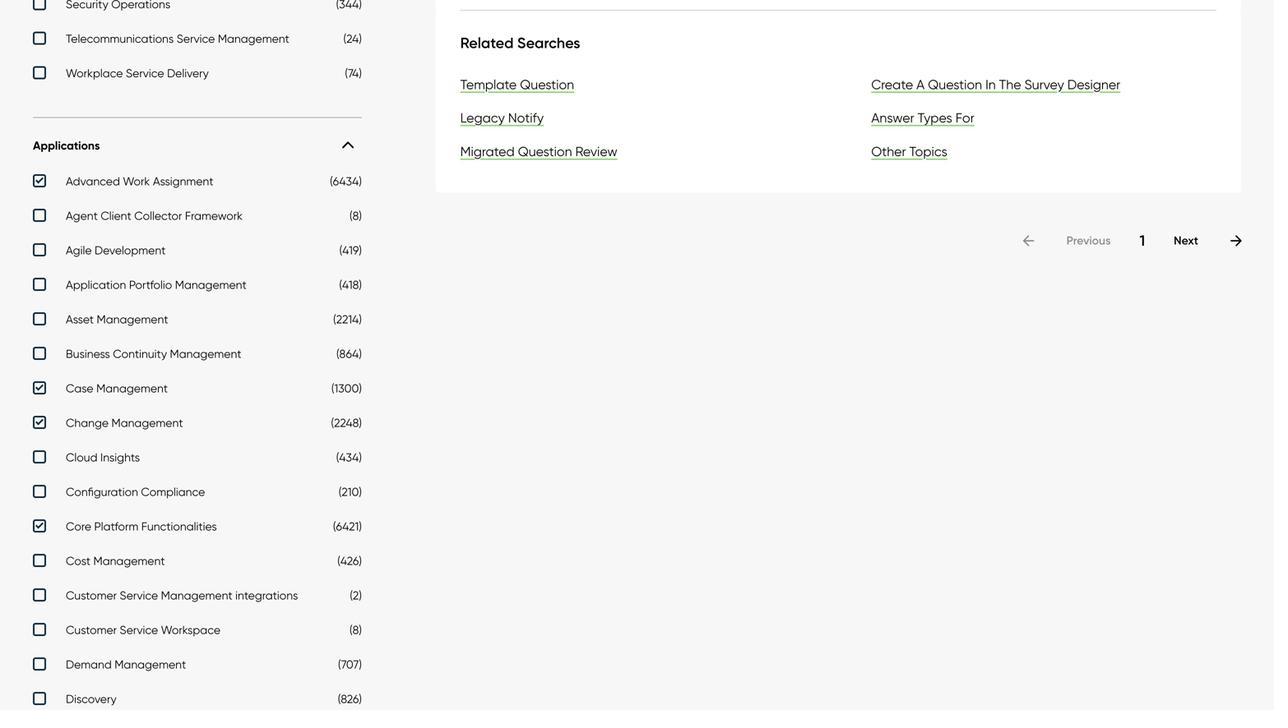 Task type: vqa. For each thing, say whether or not it's contained in the screenshot.
load
no



Task type: describe. For each thing, give the bounding box(es) containing it.
demand
[[66, 658, 112, 672]]

collector
[[134, 209, 182, 223]]

business continuity management
[[66, 347, 241, 361]]

delivery
[[167, 66, 209, 80]]

customer service management integrations
[[66, 589, 298, 603]]

cloud
[[66, 451, 97, 465]]

platform
[[94, 520, 138, 534]]

a
[[917, 76, 925, 92]]

discovery
[[66, 692, 117, 706]]

customer service workspace
[[66, 623, 221, 637]]

(707)
[[338, 658, 362, 672]]

cost
[[66, 554, 91, 568]]

customer for customer service workspace
[[66, 623, 117, 637]]

service for telecommunications service management
[[177, 32, 215, 45]]

service for workplace service delivery
[[126, 66, 164, 80]]

legacy notify menu item
[[460, 101, 839, 135]]

(8) for customer service workspace
[[350, 623, 362, 637]]

template question
[[460, 76, 574, 92]]

application portfolio management
[[66, 278, 247, 292]]

case management
[[66, 382, 168, 396]]

review
[[575, 143, 618, 159]]

workplace
[[66, 66, 123, 80]]

previous
[[1067, 234, 1111, 248]]

(826)
[[338, 692, 362, 706]]

page 1 element
[[1140, 232, 1145, 250]]

configuration
[[66, 485, 138, 499]]

agile development
[[66, 243, 166, 257]]

customer for customer service management integrations
[[66, 589, 117, 603]]

(6434)
[[330, 174, 362, 188]]

agent client collector framework
[[66, 209, 243, 223]]

compliance
[[141, 485, 205, 499]]

(6421)
[[333, 520, 362, 534]]

other
[[871, 143, 906, 159]]

service for customer service management integrations
[[120, 589, 158, 603]]

portfolio
[[129, 278, 172, 292]]

asset management
[[66, 312, 168, 326]]

(418)
[[339, 278, 362, 292]]

framework
[[185, 209, 243, 223]]

next
[[1174, 234, 1199, 248]]

types
[[918, 110, 952, 126]]

(864)
[[336, 347, 362, 361]]

assignment
[[153, 174, 213, 188]]

business
[[66, 347, 110, 361]]

demand management
[[66, 658, 186, 672]]

service for customer service workspace
[[120, 623, 158, 637]]

functionalities
[[141, 520, 217, 534]]

previous button
[[1021, 233, 1111, 250]]

integrations
[[235, 589, 298, 603]]

core
[[66, 520, 91, 534]]

answer
[[871, 110, 914, 126]]

migrated question review
[[460, 143, 618, 159]]

other topics
[[871, 143, 948, 159]]

in
[[986, 76, 996, 92]]

for
[[956, 110, 975, 126]]

(210)
[[339, 485, 362, 499]]

development
[[95, 243, 166, 257]]

(8) for agent client collector framework
[[350, 209, 362, 223]]

other topics menu item
[[839, 135, 1217, 168]]

(1300)
[[331, 382, 362, 396]]

client
[[101, 209, 131, 223]]

applications
[[33, 139, 100, 153]]

workplace service delivery
[[66, 66, 209, 80]]



Task type: locate. For each thing, give the bounding box(es) containing it.
change management
[[66, 416, 183, 430]]

(434)
[[336, 451, 362, 465]]

template question menu item
[[460, 68, 839, 101]]

answer types for
[[871, 110, 975, 126]]

template
[[460, 76, 517, 92]]

service
[[177, 32, 215, 45], [126, 66, 164, 80], [120, 589, 158, 603], [120, 623, 158, 637]]

service up demand management on the bottom left of page
[[120, 623, 158, 637]]

next button
[[1174, 233, 1245, 250]]

(2214)
[[333, 312, 362, 326]]

answer types for menu item
[[839, 101, 1217, 135]]

(74)
[[345, 66, 362, 80]]

1 customer from the top
[[66, 589, 117, 603]]

customer up demand
[[66, 623, 117, 637]]

survey
[[1025, 76, 1064, 92]]

None checkbox
[[33, 209, 362, 227], [33, 312, 362, 331], [33, 382, 362, 400], [33, 451, 362, 469], [33, 485, 362, 503], [33, 520, 362, 538], [33, 554, 362, 572], [33, 623, 362, 641], [33, 692, 362, 711], [33, 209, 362, 227], [33, 312, 362, 331], [33, 382, 362, 400], [33, 451, 362, 469], [33, 485, 362, 503], [33, 520, 362, 538], [33, 554, 362, 572], [33, 623, 362, 641], [33, 692, 362, 711]]

legacy
[[460, 110, 505, 126]]

telecommunications service management
[[66, 32, 289, 45]]

cloud insights
[[66, 451, 140, 465]]

1
[[1140, 232, 1145, 250]]

customer down cost
[[66, 589, 117, 603]]

create a question in the survey designer menu item
[[839, 68, 1217, 101]]

migrated question review menu item
[[460, 135, 839, 168]]

(8) down (2)
[[350, 623, 362, 637]]

advanced
[[66, 174, 120, 188]]

designer
[[1068, 76, 1121, 92]]

2 customer from the top
[[66, 623, 117, 637]]

None checkbox
[[33, 0, 362, 15], [33, 32, 362, 50], [33, 66, 362, 84], [33, 174, 362, 192], [33, 243, 362, 261], [33, 278, 362, 296], [33, 347, 362, 365], [33, 416, 362, 434], [33, 589, 362, 607], [33, 658, 362, 676], [33, 0, 362, 15], [33, 32, 362, 50], [33, 66, 362, 84], [33, 174, 362, 192], [33, 243, 362, 261], [33, 278, 362, 296], [33, 347, 362, 365], [33, 416, 362, 434], [33, 589, 362, 607], [33, 658, 362, 676]]

application
[[66, 278, 126, 292]]

customer
[[66, 589, 117, 603], [66, 623, 117, 637]]

related
[[460, 34, 514, 52]]

question for migrated question review
[[518, 143, 572, 159]]

legacy notify
[[460, 110, 544, 126]]

question right a
[[928, 76, 982, 92]]

telecommunications
[[66, 32, 174, 45]]

(8)
[[350, 209, 362, 223], [350, 623, 362, 637]]

question down notify
[[518, 143, 572, 159]]

configuration compliance
[[66, 485, 205, 499]]

notify
[[508, 110, 544, 126]]

question for template question
[[520, 76, 574, 92]]

1 (8) from the top
[[350, 209, 362, 223]]

workspace
[[161, 623, 221, 637]]

(2248)
[[331, 416, 362, 430]]

continuity
[[113, 347, 167, 361]]

agent
[[66, 209, 98, 223]]

related searches
[[460, 34, 580, 52]]

2 (8) from the top
[[350, 623, 362, 637]]

question inside menu item
[[518, 143, 572, 159]]

change
[[66, 416, 109, 430]]

topics
[[909, 143, 948, 159]]

(8) up (419)
[[350, 209, 362, 223]]

1 vertical spatial customer
[[66, 623, 117, 637]]

work
[[123, 174, 150, 188]]

core platform functionalities
[[66, 520, 217, 534]]

advanced work assignment
[[66, 174, 213, 188]]

create a question in the survey designer
[[871, 76, 1121, 92]]

asset
[[66, 312, 94, 326]]

(426)
[[337, 554, 362, 568]]

cost management
[[66, 554, 165, 568]]

0 vertical spatial (8)
[[350, 209, 362, 223]]

(2)
[[350, 589, 362, 603]]

question
[[520, 76, 574, 92], [928, 76, 982, 92], [518, 143, 572, 159]]

1 vertical spatial (8)
[[350, 623, 362, 637]]

migrated
[[460, 143, 515, 159]]

agile
[[66, 243, 92, 257]]

service up customer service workspace
[[120, 589, 158, 603]]

searches
[[517, 34, 580, 52]]

case
[[66, 382, 93, 396]]

insights
[[100, 451, 140, 465]]

(419)
[[339, 243, 362, 257]]

the
[[999, 76, 1021, 92]]

management
[[218, 32, 289, 45], [175, 278, 247, 292], [97, 312, 168, 326], [170, 347, 241, 361], [96, 382, 168, 396], [111, 416, 183, 430], [93, 554, 165, 568], [161, 589, 233, 603], [115, 658, 186, 672]]

0 vertical spatial customer
[[66, 589, 117, 603]]

question up notify
[[520, 76, 574, 92]]

create
[[871, 76, 913, 92]]

(24)
[[343, 32, 362, 45]]

service down telecommunications
[[126, 66, 164, 80]]

service up delivery
[[177, 32, 215, 45]]



